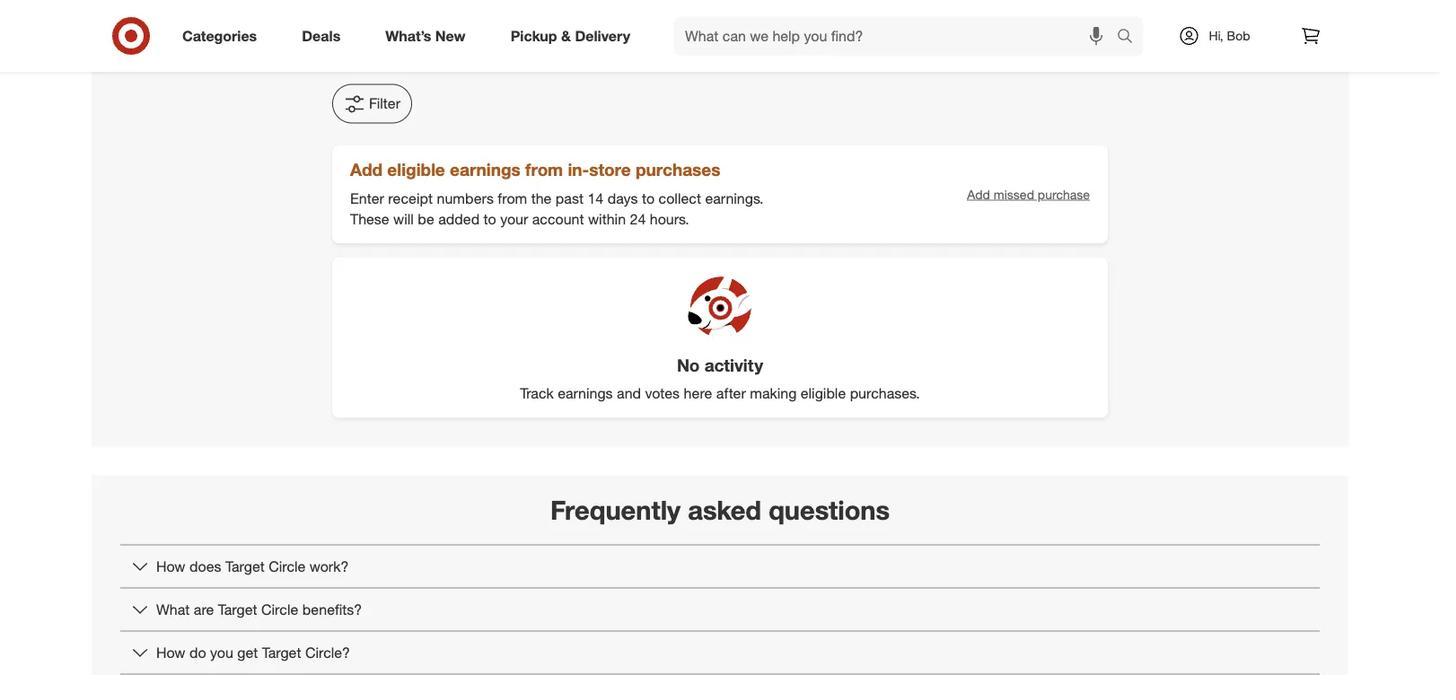 Task type: describe. For each thing, give the bounding box(es) containing it.
enter receipt numbers from the past 14 days to collect earnings. these will be added to your account within 24 hours.
[[350, 189, 764, 227]]

making
[[750, 385, 797, 402]]

you
[[210, 644, 233, 661]]

add for add eligible earnings from in-store purchases
[[350, 160, 383, 180]]

how does target circle work? button
[[120, 546, 1320, 588]]

what
[[156, 601, 190, 618]]

your
[[500, 210, 528, 227]]

hours.
[[650, 210, 689, 227]]

What can we help you find? suggestions appear below search field
[[674, 16, 1121, 56]]

add eligible earnings from in-store purchases
[[350, 160, 720, 180]]

how for how does target circle work?
[[156, 558, 185, 575]]

what's new link
[[370, 16, 488, 56]]

delivery
[[575, 27, 630, 45]]

no
[[677, 355, 700, 375]]

pickup & delivery link
[[495, 16, 653, 56]]

0 horizontal spatial earnings
[[450, 160, 521, 180]]

new
[[435, 27, 466, 45]]

numbers
[[437, 189, 494, 207]]

purchase
[[1038, 186, 1090, 202]]

deals link
[[287, 16, 363, 56]]

work?
[[310, 558, 349, 575]]

added
[[438, 210, 480, 227]]

the
[[531, 189, 552, 207]]

how do you get target circle?
[[156, 644, 350, 661]]

frequently
[[550, 494, 681, 526]]

bob
[[1227, 28, 1250, 44]]

filter button
[[332, 84, 412, 124]]

be
[[418, 210, 434, 227]]

are
[[194, 601, 214, 618]]

filter
[[369, 95, 401, 112]]

these
[[350, 210, 389, 227]]

will
[[393, 210, 414, 227]]

0 vertical spatial eligible
[[387, 160, 445, 180]]

missed
[[994, 186, 1034, 202]]

in-
[[568, 160, 589, 180]]

1 vertical spatial to
[[484, 210, 496, 227]]

votes
[[645, 385, 680, 402]]

$0.00
[[584, 29, 648, 61]]

purchases.
[[850, 385, 920, 402]]

hi,
[[1209, 28, 1224, 44]]

activity
[[705, 355, 763, 375]]

collect
[[659, 189, 701, 207]]

purchases
[[636, 160, 720, 180]]

earnings.
[[705, 189, 764, 207]]

from for the
[[498, 189, 527, 207]]

add missed purchase link
[[967, 185, 1090, 203]]

from for in-
[[525, 160, 563, 180]]

pickup
[[511, 27, 557, 45]]

target for does
[[225, 558, 265, 575]]

14
[[588, 189, 604, 207]]

how does target circle work?
[[156, 558, 349, 575]]

categories
[[182, 27, 257, 45]]

hi, bob
[[1209, 28, 1250, 44]]

and
[[617, 385, 641, 402]]



Task type: locate. For each thing, give the bounding box(es) containing it.
target right the does
[[225, 558, 265, 575]]

0 vertical spatial how
[[156, 558, 185, 575]]

1 vertical spatial target
[[218, 601, 257, 618]]

from
[[525, 160, 563, 180], [498, 189, 527, 207]]

1 vertical spatial add
[[967, 186, 990, 202]]

0 vertical spatial to
[[642, 189, 655, 207]]

eligible up receipt at left
[[387, 160, 445, 180]]

1 vertical spatial how
[[156, 644, 185, 661]]

0 vertical spatial from
[[525, 160, 563, 180]]

1 vertical spatial earnings
[[558, 385, 613, 402]]

how for how do you get target circle?
[[156, 644, 185, 661]]

circle for benefits?
[[261, 601, 298, 618]]

to
[[642, 189, 655, 207], [484, 210, 496, 227]]

add left missed
[[967, 186, 990, 202]]

frequently asked questions
[[550, 494, 890, 526]]

search
[[1109, 29, 1152, 46]]

add
[[350, 160, 383, 180], [967, 186, 990, 202]]

1 horizontal spatial add
[[967, 186, 990, 202]]

account
[[532, 210, 584, 227]]

earnings left and
[[558, 385, 613, 402]]

target inside how do you get target circle? dropdown button
[[262, 644, 301, 661]]

add for add missed purchase
[[967, 186, 990, 202]]

to left your at the top left of page
[[484, 210, 496, 227]]

store
[[589, 160, 631, 180]]

target for are
[[218, 601, 257, 618]]

what's
[[385, 27, 431, 45]]

1 vertical spatial eligible
[[801, 385, 846, 402]]

after
[[716, 385, 746, 402]]

do
[[189, 644, 206, 661]]

0 vertical spatial target
[[225, 558, 265, 575]]

days
[[608, 189, 638, 207]]

to up '24'
[[642, 189, 655, 207]]

eligible
[[387, 160, 445, 180], [801, 385, 846, 402]]

0 horizontal spatial eligible
[[387, 160, 445, 180]]

0 horizontal spatial add
[[350, 160, 383, 180]]

1 vertical spatial circle
[[261, 601, 298, 618]]

what are target circle benefits?
[[156, 601, 362, 618]]

target right "get"
[[262, 644, 301, 661]]

circle up how do you get target circle?
[[261, 601, 298, 618]]

target inside what are target circle benefits? dropdown button
[[218, 601, 257, 618]]

questions
[[769, 494, 890, 526]]

enter
[[350, 189, 384, 207]]

add missed purchase
[[967, 186, 1090, 202]]

circle
[[269, 558, 306, 575], [261, 601, 298, 618]]

from up your at the top left of page
[[498, 189, 527, 207]]

1 horizontal spatial to
[[642, 189, 655, 207]]

24
[[630, 210, 646, 227]]

receipt
[[388, 189, 433, 207]]

past
[[556, 189, 584, 207]]

target right are at the bottom left
[[218, 601, 257, 618]]

track
[[520, 385, 554, 402]]

eligible right 'making'
[[801, 385, 846, 402]]

&
[[561, 27, 571, 45]]

earnings up numbers
[[450, 160, 521, 180]]

how inside how does target circle work? dropdown button
[[156, 558, 185, 575]]

add up enter
[[350, 160, 383, 180]]

how
[[156, 558, 185, 575], [156, 644, 185, 661]]

earnings
[[450, 160, 521, 180], [558, 385, 613, 402]]

1 horizontal spatial earnings
[[558, 385, 613, 402]]

2 vertical spatial target
[[262, 644, 301, 661]]

how inside how do you get target circle? dropdown button
[[156, 644, 185, 661]]

what are target circle benefits? button
[[120, 589, 1320, 631]]

how do you get target circle? button
[[120, 632, 1320, 674]]

target
[[225, 558, 265, 575], [218, 601, 257, 618], [262, 644, 301, 661]]

search button
[[1109, 16, 1152, 59]]

1 horizontal spatial eligible
[[801, 385, 846, 402]]

what's new
[[385, 27, 466, 45]]

1 vertical spatial from
[[498, 189, 527, 207]]

how left do
[[156, 644, 185, 661]]

target inside how does target circle work? dropdown button
[[225, 558, 265, 575]]

2 how from the top
[[156, 644, 185, 661]]

get
[[237, 644, 258, 661]]

0 vertical spatial add
[[350, 160, 383, 180]]

within
[[588, 210, 626, 227]]

asked
[[688, 494, 761, 526]]

from inside enter receipt numbers from the past 14 days to collect earnings. these will be added to your account within 24 hours.
[[498, 189, 527, 207]]

0 vertical spatial earnings
[[450, 160, 521, 180]]

how left the does
[[156, 558, 185, 575]]

here
[[684, 385, 712, 402]]

0
[[804, 29, 819, 61]]

categories link
[[167, 16, 279, 56]]

no activity
[[677, 355, 763, 375]]

benefits?
[[302, 601, 362, 618]]

pickup & delivery
[[511, 27, 630, 45]]

deals
[[302, 27, 341, 45]]

does
[[189, 558, 221, 575]]

circle left work?
[[269, 558, 306, 575]]

track earnings and votes here after making eligible purchases.
[[520, 385, 920, 402]]

circle?
[[305, 644, 350, 661]]

circle for work?
[[269, 558, 306, 575]]

0 horizontal spatial to
[[484, 210, 496, 227]]

from up the
[[525, 160, 563, 180]]

1 how from the top
[[156, 558, 185, 575]]

0 vertical spatial circle
[[269, 558, 306, 575]]



Task type: vqa. For each thing, say whether or not it's contained in the screenshot.
the How in How does Target Circle work? DROPDOWN BUTTON
yes



